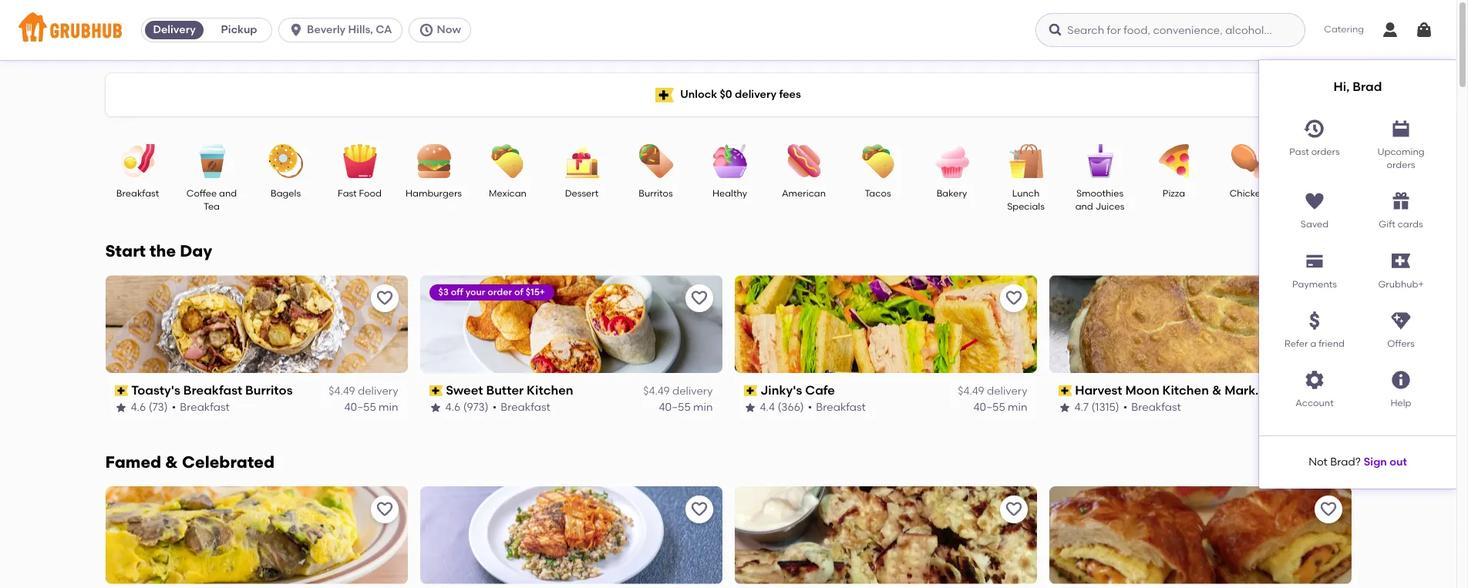 Task type: vqa. For each thing, say whether or not it's contained in the screenshot.
Beverly
yes



Task type: locate. For each thing, give the bounding box(es) containing it.
save this restaurant image
[[1004, 289, 1023, 308], [375, 500, 394, 519], [1004, 500, 1023, 519], [1319, 500, 1338, 519]]

3 subscription pass image from the left
[[1058, 386, 1072, 397]]

svg image inside now button
[[418, 22, 434, 38]]

delivery
[[735, 88, 777, 101], [358, 385, 398, 398], [672, 385, 713, 398], [987, 385, 1028, 398], [1302, 385, 1342, 398]]

not
[[1309, 456, 1328, 469]]

hi, brad
[[1334, 79, 1382, 94]]

0 horizontal spatial and
[[219, 188, 237, 199]]

1 horizontal spatial burritos
[[639, 188, 673, 199]]

refer
[[1285, 339, 1308, 349]]

main navigation navigation
[[0, 0, 1457, 489]]

a
[[1311, 339, 1317, 349]]

2 $4.49 delivery from the left
[[643, 385, 713, 398]]

0 horizontal spatial &
[[165, 453, 178, 472]]

beverly hills, ca button
[[278, 18, 408, 42]]

1 40–55 from the left
[[344, 401, 376, 414]]

1 vertical spatial orders
[[1387, 160, 1415, 170]]

saved
[[1301, 219, 1329, 230]]

• breakfast down moon
[[1123, 401, 1181, 414]]

kitchen right moon
[[1163, 383, 1209, 398]]

• breakfast down toasty's breakfast burritos
[[172, 401, 230, 414]]

and inside smoothies and juices
[[1076, 202, 1093, 212]]

jinky's
[[761, 383, 802, 398]]

3 $4.49 from the left
[[958, 385, 984, 398]]

0 horizontal spatial kitchen
[[527, 383, 573, 398]]

0 horizontal spatial 4.6
[[131, 401, 146, 414]]

mexican image
[[481, 144, 535, 178]]

1 horizontal spatial $4.49
[[643, 385, 670, 398]]

&
[[1212, 383, 1222, 398], [165, 453, 178, 472]]

0 vertical spatial orders
[[1311, 146, 1340, 157]]

grubhub plus flag logo image left unlock
[[656, 88, 674, 102]]

1 vertical spatial brad
[[1330, 456, 1356, 469]]

0 horizontal spatial subscription pass image
[[429, 386, 443, 397]]

40–55 min for sweet butter kitchen
[[659, 401, 713, 414]]

grubhub plus flag logo image for unlock $0 delivery fees
[[656, 88, 674, 102]]

svg image inside payments link
[[1304, 250, 1326, 272]]

min for sweet butter kitchen
[[693, 401, 713, 414]]

upcoming orders link
[[1358, 111, 1444, 172]]

subscription pass image left harvest
[[1058, 386, 1072, 397]]

• for moon
[[1123, 401, 1128, 414]]

toasty's breakfast burritos
[[131, 383, 293, 398]]

1 horizontal spatial &
[[1212, 383, 1222, 398]]

caret left icon image for famed & celebrated
[[1305, 456, 1318, 468]]

• breakfast for breakfast
[[172, 401, 230, 414]]

refer a friend
[[1285, 339, 1345, 349]]

1 horizontal spatial and
[[1076, 202, 1093, 212]]

burritos down toasty's breakfast burritos logo
[[245, 383, 293, 398]]

save this restaurant image for save this restaurant button corresponding to jinky's cafe logo
[[1004, 289, 1023, 308]]

1 vertical spatial caret left icon image
[[1305, 456, 1318, 468]]

4 • breakfast from the left
[[1123, 401, 1181, 414]]

brad
[[1353, 79, 1382, 94], [1330, 456, 1356, 469]]

star icon image left 4.7
[[1058, 402, 1071, 414]]

grubhub plus flag logo image
[[656, 88, 674, 102], [1392, 254, 1410, 269]]

svg image inside upcoming orders link
[[1390, 118, 1412, 139]]

breakfast down the cafe
[[816, 401, 866, 414]]

grubhub plus flag logo image up grubhub+ at the top of the page
[[1392, 254, 1410, 269]]

4.7
[[1075, 401, 1089, 414]]

caret right icon image
[[1333, 456, 1345, 468]]

lunch
[[1012, 188, 1040, 199]]

2 horizontal spatial $4.49
[[958, 385, 984, 398]]

1 vertical spatial burritos
[[245, 383, 293, 398]]

• right (973)
[[492, 401, 497, 414]]

breakfast down "sweet butter kitchen"
[[501, 401, 550, 414]]

0 horizontal spatial orders
[[1311, 146, 1340, 157]]

harvest moon kitchen & marketplace logo image
[[1049, 275, 1351, 373]]

1 • breakfast from the left
[[172, 401, 230, 414]]

breakfast for sweet butter kitchen
[[501, 401, 550, 414]]

kitchen right butter
[[527, 383, 573, 398]]

4.6 left (73)
[[131, 401, 146, 414]]

subscription pass image
[[115, 386, 128, 397]]

3 • from the left
[[808, 401, 812, 414]]

star icon image
[[115, 402, 127, 414], [429, 402, 441, 414], [744, 402, 756, 414], [1058, 402, 1071, 414]]

3 • breakfast from the left
[[808, 401, 866, 414]]

2 horizontal spatial $4.49 delivery
[[958, 385, 1028, 398]]

2 min from the left
[[693, 401, 713, 414]]

$0
[[720, 88, 732, 101]]

• for butter
[[492, 401, 497, 414]]

4 • from the left
[[1123, 401, 1128, 414]]

2 kitchen from the left
[[1163, 383, 1209, 398]]

1 $4.49 from the left
[[329, 385, 355, 398]]

account
[[1296, 398, 1334, 409]]

(73)
[[149, 401, 168, 414]]

40–55 for jinky's cafe
[[974, 401, 1005, 414]]

min
[[379, 401, 398, 414], [693, 401, 713, 414], [1008, 401, 1028, 414], [1323, 401, 1342, 414]]

svg image for upcoming orders
[[1390, 118, 1412, 139]]

star icon image left 4.6 (973)
[[429, 402, 441, 414]]

brad right "hi,"
[[1353, 79, 1382, 94]]

svg image
[[1048, 22, 1064, 38], [1390, 118, 1412, 139], [1304, 250, 1326, 272], [1304, 310, 1326, 332]]

star icon image left 4.4
[[744, 402, 756, 414]]

star icon image for toasty's breakfast burritos
[[115, 402, 127, 414]]

4 star icon image from the left
[[1058, 402, 1071, 414]]

breakfast image
[[111, 144, 165, 178]]

breakfast down toasty's breakfast burritos
[[180, 401, 230, 414]]

40–55 min for harvest moon kitchen & marketplace
[[1288, 401, 1342, 414]]

delivery
[[153, 23, 196, 36]]

save this restaurant image for save this restaurant button corresponding to canter's deli logo at the bottom of the page
[[375, 500, 394, 519]]

save this restaurant image for harvest moon kitchen & marketplace logo
[[1319, 289, 1338, 308]]

orders down upcoming
[[1387, 160, 1415, 170]]

1 star icon image from the left
[[115, 402, 127, 414]]

2 4.6 from the left
[[445, 401, 461, 414]]

chicken image
[[1221, 144, 1275, 178]]

1 • from the left
[[172, 401, 176, 414]]

breakfast for toasty's breakfast burritos
[[180, 401, 230, 414]]

breakfast down moon
[[1131, 401, 1181, 414]]

and
[[219, 188, 237, 199], [1076, 202, 1093, 212]]

svg image inside help 'button'
[[1390, 370, 1412, 391]]

off
[[451, 287, 463, 298]]

$5.49 delivery
[[1272, 385, 1342, 398]]

caret left icon image down saved on the top of page
[[1305, 244, 1318, 257]]

breakfast down "breakfast" image
[[116, 188, 159, 199]]

& right famed
[[165, 453, 178, 472]]

save this restaurant image
[[375, 289, 394, 308], [690, 289, 708, 308], [1319, 289, 1338, 308], [690, 500, 708, 519]]

1 horizontal spatial $4.49 delivery
[[643, 385, 713, 398]]

0 horizontal spatial $4.49
[[329, 385, 355, 398]]

• right (1315)
[[1123, 401, 1128, 414]]

day
[[180, 241, 212, 261]]

•
[[172, 401, 176, 414], [492, 401, 497, 414], [808, 401, 812, 414], [1123, 401, 1128, 414]]

1 horizontal spatial grubhub plus flag logo image
[[1392, 254, 1410, 269]]

0 vertical spatial caret left icon image
[[1305, 244, 1318, 257]]

svg image inside beverly hills, ca button
[[289, 22, 304, 38]]

not brad ? sign out
[[1309, 456, 1407, 469]]

the
[[150, 241, 176, 261]]

• breakfast for moon
[[1123, 401, 1181, 414]]

0 vertical spatial brad
[[1353, 79, 1382, 94]]

and inside the coffee and tea
[[219, 188, 237, 199]]

hamburgers image
[[407, 144, 461, 178]]

4 min from the left
[[1323, 401, 1342, 414]]

1 horizontal spatial orders
[[1387, 160, 1415, 170]]

(1315)
[[1092, 401, 1119, 414]]

and up tea
[[219, 188, 237, 199]]

svg image inside saved 'link'
[[1304, 191, 1326, 212]]

1 vertical spatial grubhub plus flag logo image
[[1392, 254, 1410, 269]]

0 vertical spatial grubhub plus flag logo image
[[656, 88, 674, 102]]

1 4.6 from the left
[[131, 401, 146, 414]]

delivery for harvest moon kitchen & marketplace
[[1302, 385, 1342, 398]]

star icon image for sweet butter kitchen
[[429, 402, 441, 414]]

tacos image
[[851, 144, 905, 178]]

2 • from the left
[[492, 401, 497, 414]]

breakfast
[[116, 188, 159, 199], [183, 383, 242, 398], [180, 401, 230, 414], [501, 401, 550, 414], [816, 401, 866, 414], [1131, 401, 1181, 414]]

fast
[[338, 188, 357, 199]]

• breakfast down "sweet butter kitchen"
[[492, 401, 550, 414]]

0 vertical spatial &
[[1212, 383, 1222, 398]]

friend
[[1319, 339, 1345, 349]]

caret left icon image left caret right icon
[[1305, 456, 1318, 468]]

grubhub plus flag logo image inside grubhub+ 'button'
[[1392, 254, 1410, 269]]

$3
[[438, 287, 449, 298]]

40–55 min
[[344, 401, 398, 414], [659, 401, 713, 414], [974, 401, 1028, 414], [1288, 401, 1342, 414]]

2 caret left icon image from the top
[[1305, 456, 1318, 468]]

0 horizontal spatial burritos
[[245, 383, 293, 398]]

3 min from the left
[[1008, 401, 1028, 414]]

1 horizontal spatial subscription pass image
[[744, 386, 757, 397]]

• right (73)
[[172, 401, 176, 414]]

$4.49 delivery
[[329, 385, 398, 398], [643, 385, 713, 398], [958, 385, 1028, 398]]

burritos image
[[629, 144, 683, 178]]

1 40–55 min from the left
[[344, 401, 398, 414]]

4.6 down sweet
[[445, 401, 461, 414]]

svg image for payments
[[1304, 250, 1326, 272]]

orders for upcoming orders
[[1387, 160, 1415, 170]]

caret left icon image
[[1305, 244, 1318, 257], [1305, 456, 1318, 468]]

1 $4.49 delivery from the left
[[329, 385, 398, 398]]

burritos down burritos image on the top left of page
[[639, 188, 673, 199]]

svg image inside refer a friend button
[[1304, 310, 1326, 332]]

$4.49 delivery for burritos
[[329, 385, 398, 398]]

svg image inside 'gift cards' link
[[1390, 191, 1412, 212]]

save this restaurant button for 'the farm of beverly hills logo'
[[685, 496, 713, 524]]

american image
[[777, 144, 831, 178]]

smoothies and juices image
[[1073, 144, 1127, 178]]

gift cards link
[[1358, 185, 1444, 232]]

burritos
[[639, 188, 673, 199], [245, 383, 293, 398]]

(366)
[[778, 401, 804, 414]]

3 40–55 from the left
[[974, 401, 1005, 414]]

2 horizontal spatial subscription pass image
[[1058, 386, 1072, 397]]

40–55 for sweet butter kitchen
[[659, 401, 691, 414]]

min for harvest moon kitchen & marketplace
[[1323, 401, 1342, 414]]

subscription pass image
[[429, 386, 443, 397], [744, 386, 757, 397], [1058, 386, 1072, 397]]

cafe
[[805, 383, 835, 398]]

0 vertical spatial and
[[219, 188, 237, 199]]

brad right not
[[1330, 456, 1356, 469]]

0 horizontal spatial $4.49 delivery
[[329, 385, 398, 398]]

2 • breakfast from the left
[[492, 401, 550, 414]]

1 min from the left
[[379, 401, 398, 414]]

subscription pass image left jinky's
[[744, 386, 757, 397]]

breakfast for jinky's cafe
[[816, 401, 866, 414]]

2 subscription pass image from the left
[[744, 386, 757, 397]]

gift
[[1379, 219, 1396, 230]]

kitchen for butter
[[527, 383, 573, 398]]

2 40–55 min from the left
[[659, 401, 713, 414]]

3 40–55 min from the left
[[974, 401, 1028, 414]]

svg image inside past orders link
[[1304, 118, 1326, 139]]

1 horizontal spatial 4.6
[[445, 401, 461, 414]]

past
[[1290, 146, 1309, 157]]

beverly
[[307, 23, 346, 36]]

payments link
[[1272, 244, 1358, 292]]

grubhub plus flag logo image for grubhub+
[[1392, 254, 1410, 269]]

and down "smoothies"
[[1076, 202, 1093, 212]]

pizza
[[1163, 188, 1185, 199]]

3 star icon image from the left
[[744, 402, 756, 414]]

svg image inside offers link
[[1390, 310, 1412, 332]]

past orders
[[1290, 146, 1340, 157]]

1 caret left icon image from the top
[[1305, 244, 1318, 257]]

40–55
[[344, 401, 376, 414], [659, 401, 691, 414], [974, 401, 1005, 414], [1288, 401, 1320, 414]]

1 kitchen from the left
[[527, 383, 573, 398]]

orders inside upcoming orders
[[1387, 160, 1415, 170]]

• right (366)
[[808, 401, 812, 414]]

fast food
[[338, 188, 382, 199]]

delivery for jinky's cafe
[[987, 385, 1028, 398]]

orders
[[1311, 146, 1340, 157], [1387, 160, 1415, 170]]

star icon image down subscription pass icon
[[115, 402, 127, 414]]

orders for past orders
[[1311, 146, 1340, 157]]

• for breakfast
[[172, 401, 176, 414]]

kitchen
[[527, 383, 573, 398], [1163, 383, 1209, 398]]

jinky's cafe logo image
[[735, 275, 1037, 373]]

(973)
[[463, 401, 489, 414]]

marketplace
[[1225, 383, 1302, 398]]

factor's famous deli logo image
[[735, 487, 1037, 584]]

4.6
[[131, 401, 146, 414], [445, 401, 461, 414]]

hills,
[[348, 23, 373, 36]]

svg image
[[1381, 21, 1400, 39], [1415, 21, 1434, 39], [289, 22, 304, 38], [418, 22, 434, 38], [1304, 118, 1326, 139], [1304, 191, 1326, 212], [1390, 191, 1412, 212], [1390, 310, 1412, 332], [1304, 370, 1326, 391], [1390, 370, 1412, 391]]

2 star icon image from the left
[[429, 402, 441, 414]]

4 40–55 min from the left
[[1288, 401, 1342, 414]]

your
[[466, 287, 485, 298]]

& left marketplace
[[1212, 383, 1222, 398]]

4 40–55 from the left
[[1288, 401, 1320, 414]]

1 horizontal spatial kitchen
[[1163, 383, 1209, 398]]

brad for not
[[1330, 456, 1356, 469]]

2 40–55 from the left
[[659, 401, 691, 414]]

2 $4.49 from the left
[[643, 385, 670, 398]]

• breakfast
[[172, 401, 230, 414], [492, 401, 550, 414], [808, 401, 866, 414], [1123, 401, 1181, 414]]

vegan image
[[1295, 144, 1349, 178]]

orders right the "past"
[[1311, 146, 1340, 157]]

subscription pass image left sweet
[[429, 386, 443, 397]]

tacos
[[865, 188, 891, 199]]

svg image inside account link
[[1304, 370, 1326, 391]]

0 horizontal spatial grubhub plus flag logo image
[[656, 88, 674, 102]]

1 vertical spatial and
[[1076, 202, 1093, 212]]

1 subscription pass image from the left
[[429, 386, 443, 397]]

refer a friend button
[[1272, 304, 1358, 351]]

• breakfast down the cafe
[[808, 401, 866, 414]]



Task type: describe. For each thing, give the bounding box(es) containing it.
upcoming
[[1378, 146, 1425, 157]]

pickup
[[221, 23, 257, 36]]

healthy
[[713, 188, 747, 199]]

juices
[[1096, 202, 1125, 212]]

4.6 for toasty's breakfast burritos
[[131, 401, 146, 414]]

4.6 for sweet butter kitchen
[[445, 401, 461, 414]]

svg image for refer a friend
[[1304, 310, 1326, 332]]

save this restaurant button for canter's deli logo at the bottom of the page
[[371, 496, 398, 524]]

40–55 min for toasty's breakfast burritos
[[344, 401, 398, 414]]

american
[[782, 188, 826, 199]]

save this restaurant image for 'the farm of beverly hills logo'
[[690, 500, 708, 519]]

svg image for offers
[[1390, 310, 1412, 332]]

delivery for sweet butter kitchen
[[672, 385, 713, 398]]

min for toasty's breakfast burritos
[[379, 401, 398, 414]]

past orders link
[[1272, 111, 1358, 172]]

harvest moon kitchen & marketplace
[[1075, 383, 1302, 398]]

$4.49 for kitchen
[[643, 385, 670, 398]]

and for coffee and tea
[[219, 188, 237, 199]]

svg image for beverly hills, ca
[[289, 22, 304, 38]]

payments
[[1293, 279, 1337, 290]]

famed & celebrated
[[105, 453, 275, 472]]

toast bakery cafe logo image
[[1049, 487, 1351, 584]]

start the day
[[105, 241, 212, 261]]

• breakfast for cafe
[[808, 401, 866, 414]]

4.7 (1315)
[[1075, 401, 1119, 414]]

out
[[1390, 456, 1407, 469]]

svg image for help
[[1390, 370, 1412, 391]]

order
[[488, 287, 512, 298]]

4.4 (366)
[[760, 401, 804, 414]]

bagels image
[[259, 144, 313, 178]]

$15+
[[526, 287, 545, 298]]

healthy image
[[703, 144, 757, 178]]

pizza image
[[1147, 144, 1201, 178]]

now button
[[408, 18, 477, 42]]

save this restaurant button for jinky's cafe logo
[[1000, 285, 1028, 312]]

chicken
[[1230, 188, 1267, 199]]

40–55 for harvest moon kitchen & marketplace
[[1288, 401, 1320, 414]]

bagels
[[271, 188, 301, 199]]

toasty's
[[131, 383, 180, 398]]

jinky's cafe
[[761, 383, 835, 398]]

upcoming orders
[[1378, 146, 1425, 170]]

catering button
[[1314, 13, 1375, 48]]

svg image for gift cards
[[1390, 191, 1412, 212]]

unlock $0 delivery fees
[[680, 88, 801, 101]]

0 vertical spatial burritos
[[639, 188, 673, 199]]

subscription pass image for sweet butter kitchen
[[429, 386, 443, 397]]

40–55 for toasty's breakfast burritos
[[344, 401, 376, 414]]

grubhub+ button
[[1358, 244, 1444, 292]]

smoothies
[[1076, 188, 1124, 199]]

sweet butter kitchen logo image
[[420, 275, 722, 373]]

save this restaurant button for "factor's famous deli logo"
[[1000, 496, 1028, 524]]

beverly hills, ca
[[307, 23, 392, 36]]

sign
[[1364, 456, 1387, 469]]

now
[[437, 23, 461, 36]]

Search for food, convenience, alcohol... search field
[[1036, 13, 1306, 47]]

delivery for toasty's breakfast burritos
[[358, 385, 398, 398]]

caret left icon image for start the day
[[1305, 244, 1318, 257]]

delivery button
[[142, 18, 207, 42]]

save this restaurant button for toast bakery cafe logo
[[1314, 496, 1342, 524]]

cards
[[1398, 219, 1423, 230]]

svg image for past orders
[[1304, 118, 1326, 139]]

moon
[[1126, 383, 1160, 398]]

4.6 (973)
[[445, 401, 489, 414]]

start
[[105, 241, 146, 261]]

bakery
[[937, 188, 967, 199]]

toasty's breakfast burritos logo image
[[105, 275, 408, 373]]

butter
[[486, 383, 524, 398]]

vegan
[[1308, 188, 1337, 199]]

save this restaurant image for save this restaurant button for toast bakery cafe logo
[[1319, 500, 1338, 519]]

40–55 min for jinky's cafe
[[974, 401, 1028, 414]]

bakery image
[[925, 144, 979, 178]]

4.4
[[760, 401, 775, 414]]

save this restaurant image for save this restaurant button corresponding to "factor's famous deli logo"
[[1004, 500, 1023, 519]]

breakfast right toasty's
[[183, 383, 242, 398]]

grubhub+
[[1378, 279, 1424, 290]]

star icon image for jinky's cafe
[[744, 402, 756, 414]]

1 vertical spatial &
[[165, 453, 178, 472]]

the farm of beverly hills logo image
[[420, 487, 722, 584]]

harvest
[[1075, 383, 1123, 398]]

and for smoothies and juices
[[1076, 202, 1093, 212]]

gift cards
[[1379, 219, 1423, 230]]

breakfast for harvest moon kitchen & marketplace
[[1131, 401, 1181, 414]]

fast food image
[[333, 144, 387, 178]]

• breakfast for butter
[[492, 401, 550, 414]]

min for jinky's cafe
[[1008, 401, 1028, 414]]

subscription pass image for harvest moon kitchen & marketplace
[[1058, 386, 1072, 397]]

catering
[[1324, 24, 1364, 35]]

coffee and tea image
[[185, 144, 239, 178]]

help
[[1391, 398, 1412, 409]]

4.6 (73)
[[131, 401, 168, 414]]

sweet butter kitchen
[[446, 383, 573, 398]]

save this restaurant image for toasty's breakfast burritos logo
[[375, 289, 394, 308]]

• for cafe
[[808, 401, 812, 414]]

of
[[514, 287, 523, 298]]

smoothies and juices
[[1076, 188, 1125, 212]]

dessert
[[565, 188, 599, 199]]

svg image for now
[[418, 22, 434, 38]]

account link
[[1272, 364, 1358, 411]]

hamburgers
[[406, 188, 462, 199]]

dessert image
[[555, 144, 609, 178]]

brad for hi,
[[1353, 79, 1382, 94]]

save this restaurant button for toasty's breakfast burritos logo
[[371, 285, 398, 312]]

saved link
[[1272, 185, 1358, 232]]

canter's deli logo image
[[105, 487, 408, 584]]

offers
[[1388, 339, 1415, 349]]

subscription pass image for jinky's cafe
[[744, 386, 757, 397]]

mexican
[[489, 188, 527, 199]]

hi,
[[1334, 79, 1350, 94]]

star icon image for harvest moon kitchen & marketplace
[[1058, 402, 1071, 414]]

lunch specials image
[[999, 144, 1053, 178]]

$3 off your order of $15+
[[438, 287, 545, 298]]

specials
[[1007, 202, 1045, 212]]

svg image for saved
[[1304, 191, 1326, 212]]

$4.49 delivery for kitchen
[[643, 385, 713, 398]]

sweet
[[446, 383, 483, 398]]

fees
[[779, 88, 801, 101]]

help button
[[1358, 364, 1444, 411]]

$4.49 for burritos
[[329, 385, 355, 398]]

food
[[359, 188, 382, 199]]

lunch specials
[[1007, 188, 1045, 212]]

tea
[[204, 202, 220, 212]]

coffee and tea
[[186, 188, 237, 212]]

kitchen for moon
[[1163, 383, 1209, 398]]

coffee
[[186, 188, 217, 199]]

sign out button
[[1364, 449, 1407, 476]]

save this restaurant button for harvest moon kitchen & marketplace logo
[[1314, 285, 1342, 312]]

?
[[1356, 456, 1361, 469]]

3 $4.49 delivery from the left
[[958, 385, 1028, 398]]

ca
[[376, 23, 392, 36]]

celebrated
[[182, 453, 275, 472]]

offers link
[[1358, 304, 1444, 351]]

svg image for account
[[1304, 370, 1326, 391]]



